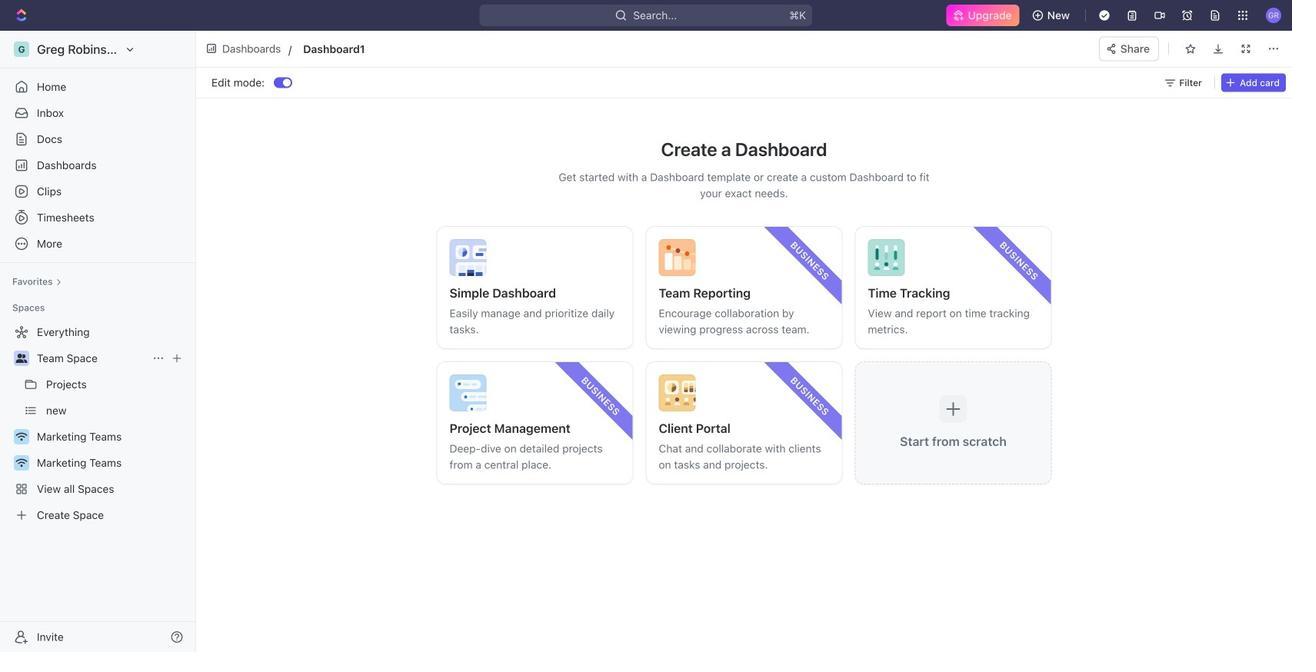 Task type: vqa. For each thing, say whether or not it's contained in the screenshot.
INHERIT:
no



Task type: locate. For each thing, give the bounding box(es) containing it.
1 vertical spatial wifi image
[[16, 458, 27, 468]]

greg robinson's workspace, , element
[[14, 42, 29, 57]]

project management image
[[450, 375, 486, 411]]

0 vertical spatial wifi image
[[16, 432, 27, 441]]

2 wifi image from the top
[[16, 458, 27, 468]]

sidebar navigation
[[0, 31, 199, 652]]

tree
[[6, 320, 189, 528]]

None text field
[[303, 39, 638, 58]]

1 wifi image from the top
[[16, 432, 27, 441]]

time tracking image
[[868, 239, 905, 276]]

tree inside sidebar navigation
[[6, 320, 189, 528]]

wifi image
[[16, 432, 27, 441], [16, 458, 27, 468]]



Task type: describe. For each thing, give the bounding box(es) containing it.
simple dashboard image
[[450, 239, 486, 276]]

client portal image
[[659, 375, 696, 411]]

team reporting image
[[659, 239, 696, 276]]

user group image
[[16, 354, 27, 363]]



